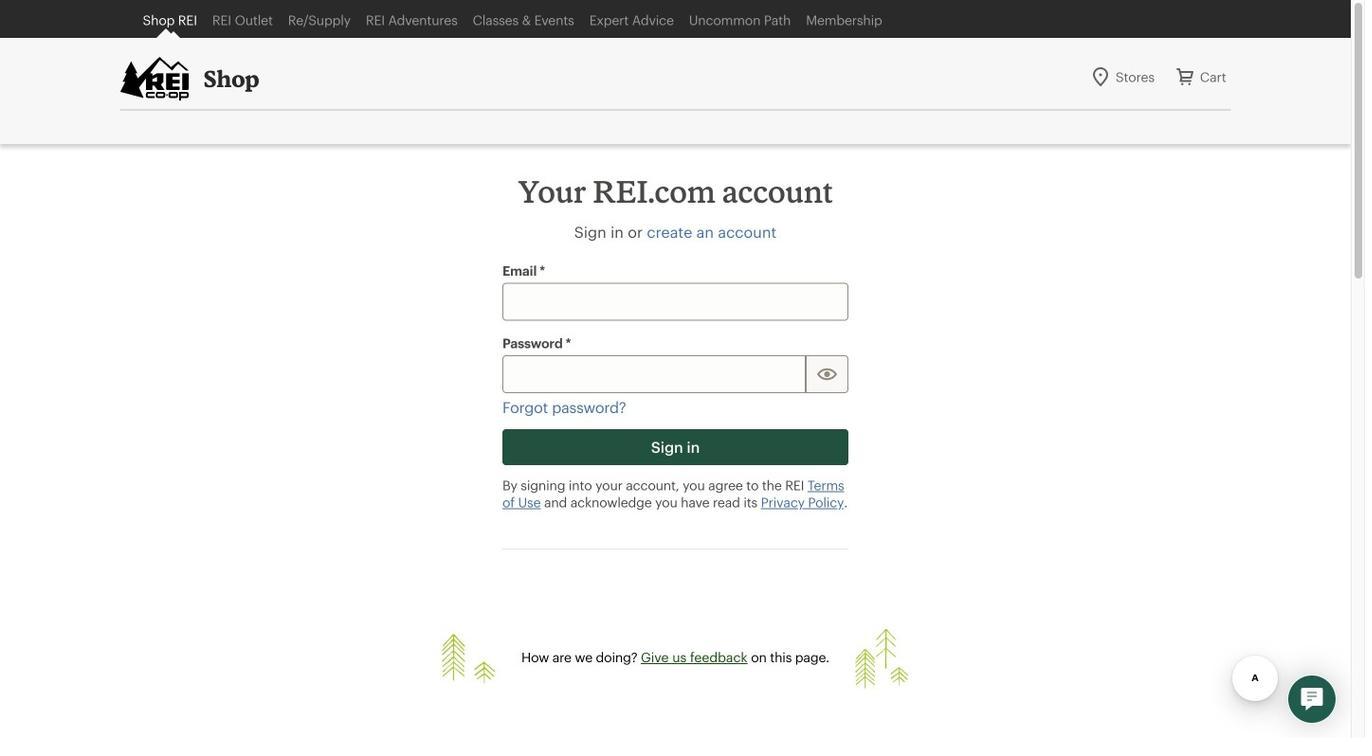 Task type: locate. For each thing, give the bounding box(es) containing it.
 image
[[442, 630, 495, 689], [856, 630, 909, 689]]

None password field
[[503, 356, 806, 394]]

go to rei.com home page image
[[120, 56, 189, 101]]

1 horizontal spatial  image
[[856, 630, 909, 689]]

None email field
[[503, 283, 849, 321]]

show password image
[[816, 363, 839, 386]]

1  image from the left
[[442, 630, 495, 689]]

banner
[[0, 0, 1351, 144]]

footer
[[0, 573, 1351, 739]]

0 horizontal spatial  image
[[442, 630, 495, 689]]



Task type: describe. For each thing, give the bounding box(es) containing it.
2  image from the left
[[856, 630, 909, 689]]

live chat image
[[1301, 688, 1324, 711]]



Task type: vqa. For each thing, say whether or not it's contained in the screenshot.
password field
yes



